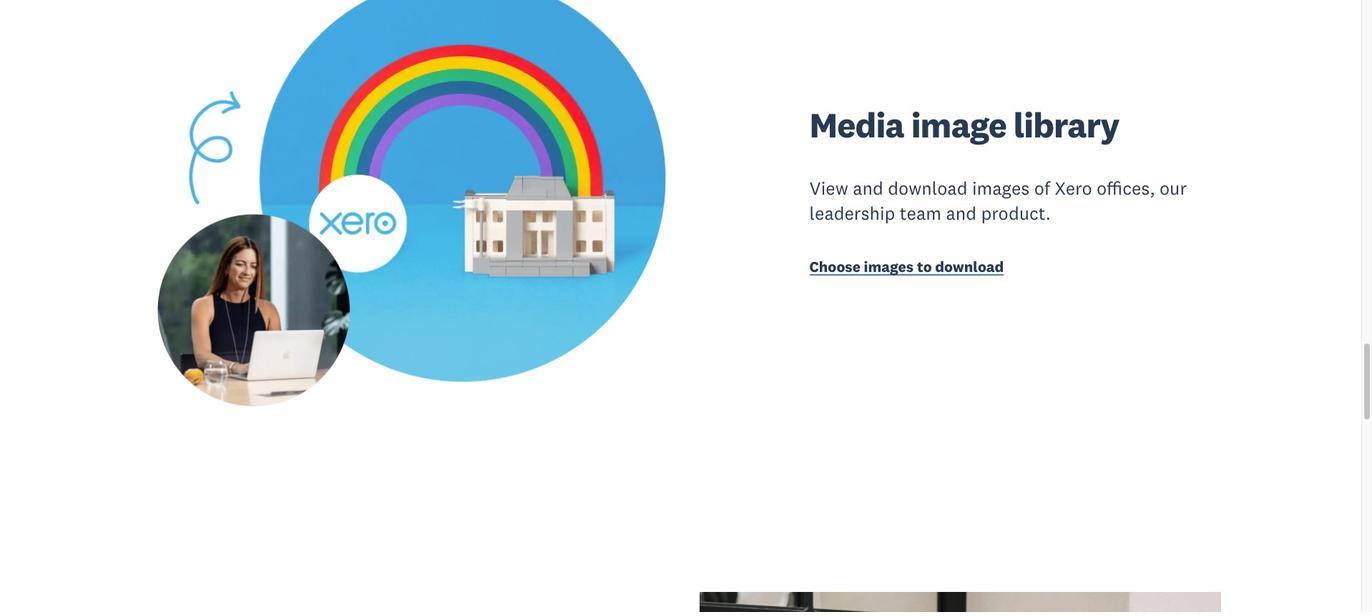 Task type: locate. For each thing, give the bounding box(es) containing it.
image
[[912, 103, 1007, 147]]

choose images to download link
[[810, 257, 1222, 280]]

media
[[810, 103, 905, 147]]

images left the to
[[864, 257, 914, 277]]

1 vertical spatial images
[[864, 257, 914, 277]]

images up product.
[[973, 176, 1030, 199]]

1 vertical spatial and
[[947, 202, 977, 225]]

xero
[[1055, 176, 1093, 199]]

our
[[1160, 176, 1188, 199]]

to
[[918, 257, 932, 277]]

view
[[810, 176, 849, 199]]

images
[[973, 176, 1030, 199], [864, 257, 914, 277]]

0 horizontal spatial and
[[853, 176, 884, 199]]

1 horizontal spatial images
[[973, 176, 1030, 199]]

and
[[853, 176, 884, 199], [947, 202, 977, 225]]

download right the to
[[936, 257, 1005, 277]]

0 vertical spatial download
[[888, 176, 968, 199]]

team
[[900, 202, 942, 225]]

0 vertical spatial images
[[973, 176, 1030, 199]]

1 horizontal spatial and
[[947, 202, 977, 225]]

and up leadership at right
[[853, 176, 884, 199]]

a journalist sends through an enquiry about xero from their laptop. image
[[700, 592, 1222, 612]]

media image library
[[810, 103, 1120, 147]]

choose
[[810, 257, 861, 277]]

offices,
[[1097, 176, 1156, 199]]

0 horizontal spatial images
[[864, 257, 914, 277]]

1 vertical spatial download
[[936, 257, 1005, 277]]

download
[[888, 176, 968, 199], [936, 257, 1005, 277]]

view and download images of xero offices, our leadership team and product.
[[810, 176, 1188, 225]]

download up team
[[888, 176, 968, 199]]

and right team
[[947, 202, 977, 225]]



Task type: describe. For each thing, give the bounding box(es) containing it.
product.
[[982, 202, 1051, 225]]

library
[[1014, 103, 1120, 147]]

download inside view and download images of xero offices, our leadership team and product.
[[888, 176, 968, 199]]

0 vertical spatial and
[[853, 176, 884, 199]]

images inside view and download images of xero offices, our leadership team and product.
[[973, 176, 1030, 199]]

leadership
[[810, 202, 896, 225]]

choose images to download
[[810, 257, 1005, 277]]

images inside choose images to download link
[[864, 257, 914, 277]]

of
[[1035, 176, 1051, 199]]

a person downloads xero office images from the company website to use in a media publication. image
[[151, 0, 673, 452]]



Task type: vqa. For each thing, say whether or not it's contained in the screenshot.
the top The Its
no



